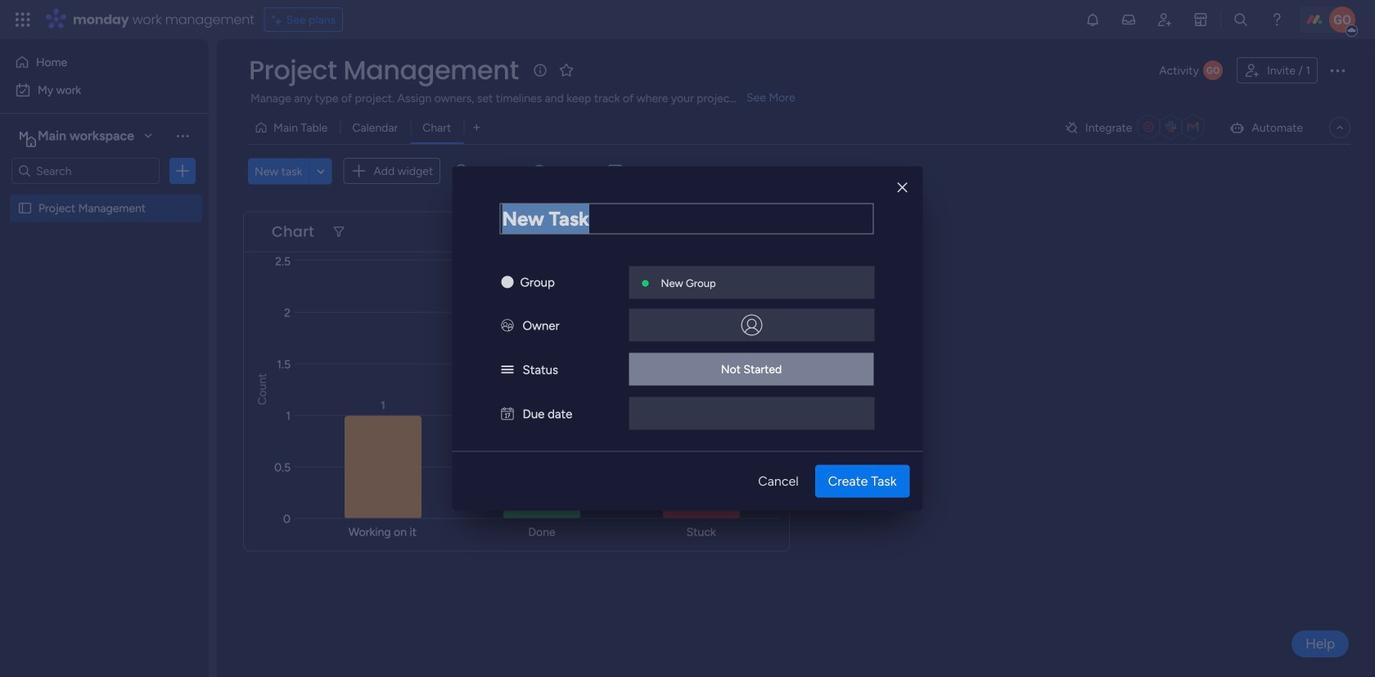 Task type: vqa. For each thing, say whether or not it's contained in the screenshot.
v2 bolt switch icon
no



Task type: locate. For each thing, give the bounding box(es) containing it.
select product image
[[15, 11, 31, 28]]

list box
[[0, 191, 209, 443]]

workspace selection element
[[16, 126, 137, 147]]

help image
[[1269, 11, 1285, 28]]

Search in workspace field
[[34, 162, 137, 180]]

notifications image
[[1085, 11, 1101, 28]]

v2 status image
[[501, 363, 514, 378]]

board activity image
[[1203, 61, 1223, 80]]

2 vertical spatial option
[[0, 194, 209, 197]]

add view image
[[473, 122, 480, 134]]

monday marketplace image
[[1193, 11, 1209, 28]]

None field
[[245, 53, 523, 88], [500, 203, 874, 235], [268, 221, 318, 243], [245, 53, 523, 88], [500, 203, 874, 235], [268, 221, 318, 243]]

dialog
[[452, 167, 923, 511]]

invite members image
[[1157, 11, 1173, 28]]

option
[[10, 49, 199, 75], [10, 77, 199, 103], [0, 194, 209, 197]]

add to favorites image
[[558, 62, 575, 78]]

Search field
[[468, 160, 517, 183]]

more dots image
[[758, 226, 769, 238]]

v2 search image
[[456, 162, 468, 180]]



Task type: describe. For each thing, give the bounding box(es) containing it.
collapse board header image
[[1333, 121, 1347, 134]]

see plans image
[[272, 10, 286, 29]]

show board description image
[[530, 62, 550, 79]]

update feed image
[[1121, 11, 1137, 28]]

close image
[[898, 182, 907, 194]]

1 vertical spatial option
[[10, 77, 199, 103]]

0 vertical spatial option
[[10, 49, 199, 75]]

search everything image
[[1233, 11, 1249, 28]]

angle down image
[[317, 165, 325, 177]]

public board image
[[17, 201, 33, 216]]

arrow down image
[[660, 161, 680, 181]]

gary orlando image
[[1329, 7, 1356, 33]]

dapulse date column image
[[501, 407, 514, 422]]

workspace image
[[16, 127, 32, 145]]

v2 sun image
[[501, 275, 514, 290]]

v2 multiple person column image
[[501, 319, 514, 334]]



